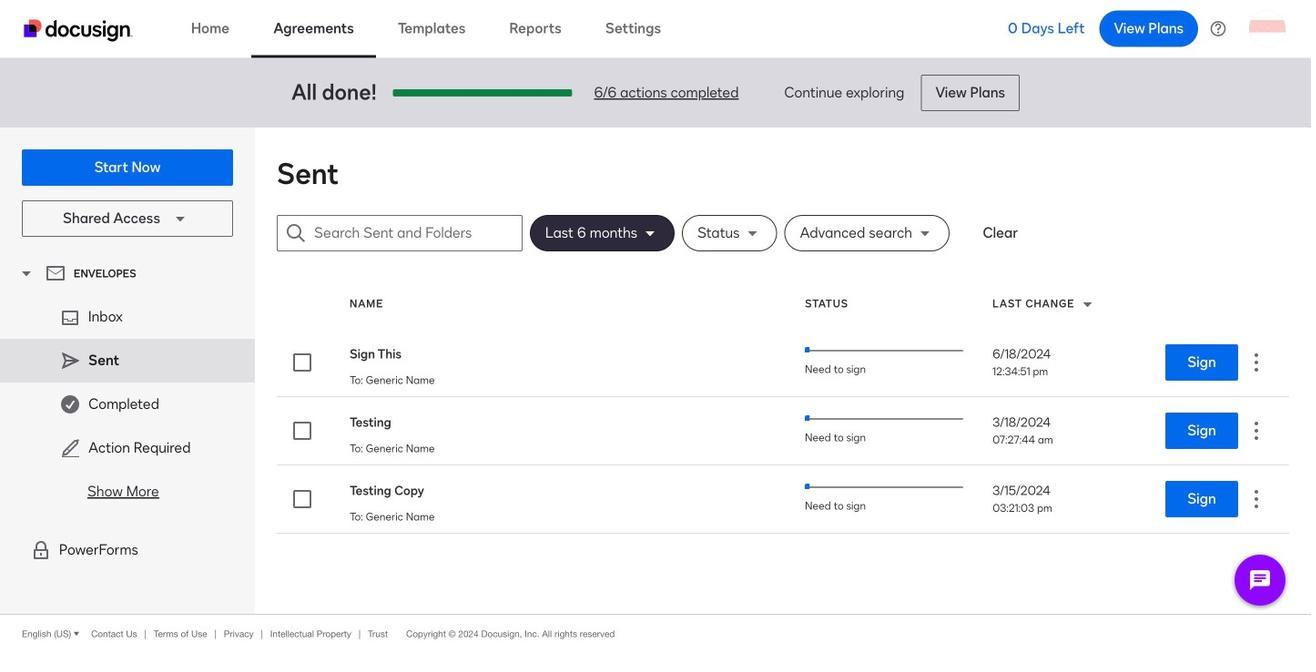 Task type: locate. For each thing, give the bounding box(es) containing it.
manage filters group
[[530, 215, 957, 251]]

Search Sent and Folders text field
[[314, 216, 522, 250]]

more info region
[[0, 614, 1312, 653]]

your uploaded profile image image
[[1250, 10, 1286, 47]]



Task type: describe. For each thing, give the bounding box(es) containing it.
secondary navigation
[[0, 128, 255, 614]]

docusign esignature image
[[24, 20, 133, 41]]



Task type: vqa. For each thing, say whether or not it's contained in the screenshot.
search sent and folders TEXT BOX
yes



